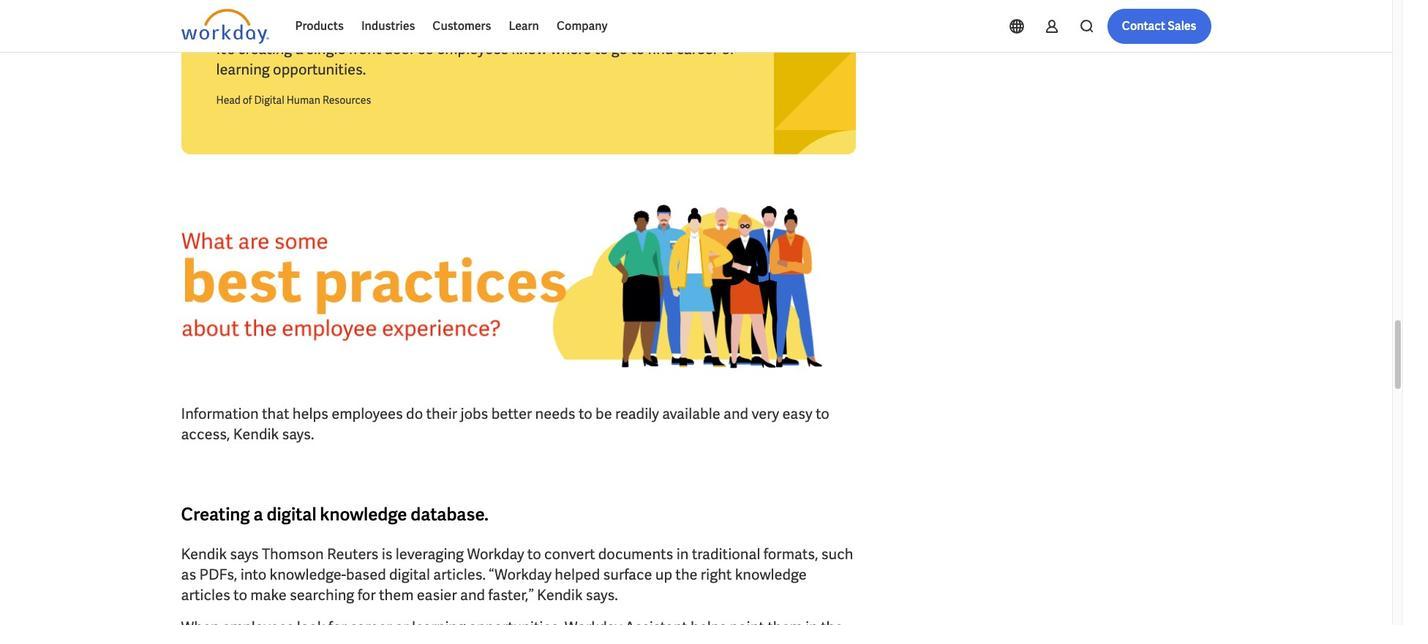 Task type: describe. For each thing, give the bounding box(es) containing it.
to down the into
[[233, 586, 247, 605]]

'' image
[[181, 189, 856, 380]]

industries button
[[353, 9, 424, 44]]

0 vertical spatial knowledge
[[320, 503, 407, 526]]

traditional
[[692, 545, 760, 564]]

and inside kendik says thomson reuters is leveraging workday to convert documents in traditional formats, such as pdfs, into knowledge-based digital articles. "workday helped surface up the right knowledge articles to make searching for them easier and faster," kendik says.
[[460, 586, 485, 605]]

digital inside kendik says thomson reuters is leveraging workday to convert documents in traditional formats, such as pdfs, into knowledge-based digital articles. "workday helped surface up the right knowledge articles to make searching for them easier and faster," kendik says.
[[389, 565, 430, 584]]

creating
[[238, 39, 292, 58]]

do
[[406, 404, 423, 423]]

searching
[[290, 586, 354, 605]]

a inside it's creating a single front door so employees know where to go to find career or learning opportunities.
[[295, 39, 303, 58]]

contact sales
[[1122, 18, 1197, 34]]

where
[[550, 39, 591, 58]]

them
[[379, 586, 414, 605]]

articles
[[181, 586, 230, 605]]

go
[[611, 39, 628, 58]]

information
[[181, 404, 259, 423]]

or
[[722, 39, 735, 58]]

contact sales link
[[1107, 9, 1211, 44]]

company
[[557, 18, 608, 34]]

make
[[250, 586, 287, 605]]

company button
[[548, 9, 616, 44]]

it's
[[216, 39, 235, 58]]

jobs
[[460, 404, 488, 423]]

very
[[752, 404, 779, 423]]

formats,
[[764, 545, 818, 564]]

leveraging
[[396, 545, 464, 564]]

front
[[349, 39, 381, 58]]

readily
[[615, 404, 659, 423]]

knowledge inside kendik says thomson reuters is leveraging workday to convert documents in traditional formats, such as pdfs, into knowledge-based digital articles. "workday helped surface up the right knowledge articles to make searching for them easier and faster," kendik says.
[[735, 565, 807, 584]]

says. inside information that helps employees do their jobs better needs to be readily available and very easy to access, kendik says.
[[282, 425, 314, 444]]

creating
[[181, 503, 250, 526]]

be
[[596, 404, 612, 423]]

convert
[[544, 545, 595, 564]]

documents
[[598, 545, 673, 564]]

surface
[[603, 565, 652, 584]]

0 horizontal spatial kendik
[[181, 545, 227, 564]]

0 horizontal spatial a
[[253, 503, 263, 526]]

based
[[346, 565, 386, 584]]

to left the be
[[579, 404, 592, 423]]

thomson
[[262, 545, 324, 564]]

human
[[287, 94, 320, 107]]

their
[[426, 404, 457, 423]]

reuters
[[327, 545, 379, 564]]

contact
[[1122, 18, 1165, 34]]

head of digital human resources
[[216, 94, 371, 107]]

faster,"
[[488, 586, 534, 605]]

and inside information that helps employees do their jobs better needs to be readily available and very easy to access, kendik says.
[[724, 404, 749, 423]]

says. inside kendik says thomson reuters is leveraging workday to convert documents in traditional formats, such as pdfs, into knowledge-based digital articles. "workday helped surface up the right knowledge articles to make searching for them easier and faster," kendik says.
[[586, 586, 618, 605]]

employees inside information that helps employees do their jobs better needs to be readily available and very easy to access, kendik says.
[[332, 404, 403, 423]]

employees inside it's creating a single front door so employees know where to go to find career or learning opportunities.
[[437, 39, 508, 58]]

up
[[655, 565, 672, 584]]

of
[[243, 94, 252, 107]]

resources
[[323, 94, 371, 107]]

kendik says thomson reuters is leveraging workday to convert documents in traditional formats, such as pdfs, into knowledge-based digital articles. "workday helped surface up the right knowledge articles to make searching for them easier and faster," kendik says.
[[181, 545, 853, 605]]

says
[[230, 545, 259, 564]]

"workday
[[489, 565, 552, 584]]



Task type: locate. For each thing, give the bounding box(es) containing it.
is
[[382, 545, 393, 564]]

employees
[[437, 39, 508, 58], [332, 404, 403, 423]]

kendik down that
[[233, 425, 279, 444]]

customers
[[433, 18, 491, 34]]

needs
[[535, 404, 575, 423]]

says. down helped
[[586, 586, 618, 605]]

to left go
[[594, 39, 608, 58]]

knowledge
[[320, 503, 407, 526], [735, 565, 807, 584]]

go to the homepage image
[[181, 9, 269, 44]]

for
[[358, 586, 376, 605]]

such
[[821, 545, 853, 564]]

helped
[[555, 565, 600, 584]]

opportunities.
[[273, 60, 366, 79]]

sales
[[1168, 18, 1197, 34]]

easier
[[417, 586, 457, 605]]

right
[[701, 565, 732, 584]]

a
[[295, 39, 303, 58], [253, 503, 263, 526]]

employees left 'do'
[[332, 404, 403, 423]]

employees down customers
[[437, 39, 508, 58]]

learn
[[509, 18, 539, 34]]

that
[[262, 404, 289, 423]]

0 vertical spatial kendik
[[233, 425, 279, 444]]

single
[[306, 39, 346, 58]]

pdfs,
[[199, 565, 237, 584]]

0 horizontal spatial knowledge
[[320, 503, 407, 526]]

better
[[491, 404, 532, 423]]

1 vertical spatial digital
[[389, 565, 430, 584]]

products
[[295, 18, 344, 34]]

2 horizontal spatial kendik
[[537, 586, 583, 605]]

and
[[724, 404, 749, 423], [460, 586, 485, 605]]

knowledge down formats,
[[735, 565, 807, 584]]

to right easy
[[816, 404, 830, 423]]

kendik
[[233, 425, 279, 444], [181, 545, 227, 564], [537, 586, 583, 605]]

0 vertical spatial and
[[724, 404, 749, 423]]

a left single
[[295, 39, 303, 58]]

to up "workday
[[527, 545, 541, 564]]

digital
[[267, 503, 317, 526], [389, 565, 430, 584]]

1 vertical spatial and
[[460, 586, 485, 605]]

the
[[675, 565, 698, 584]]

customers button
[[424, 9, 500, 44]]

a up says
[[253, 503, 263, 526]]

1 vertical spatial knowledge
[[735, 565, 807, 584]]

knowledge-
[[270, 565, 346, 584]]

digital up thomson
[[267, 503, 317, 526]]

products button
[[286, 9, 353, 44]]

database.
[[411, 503, 489, 526]]

learning
[[216, 60, 270, 79]]

articles.
[[433, 565, 486, 584]]

and left very
[[724, 404, 749, 423]]

1 horizontal spatial digital
[[389, 565, 430, 584]]

learn button
[[500, 9, 548, 44]]

says.
[[282, 425, 314, 444], [586, 586, 618, 605]]

industries
[[361, 18, 415, 34]]

kendik inside information that helps employees do their jobs better needs to be readily available and very easy to access, kendik says.
[[233, 425, 279, 444]]

to
[[594, 39, 608, 58], [631, 39, 645, 58], [579, 404, 592, 423], [816, 404, 830, 423], [527, 545, 541, 564], [233, 586, 247, 605]]

kendik down helped
[[537, 586, 583, 605]]

1 horizontal spatial a
[[295, 39, 303, 58]]

head
[[216, 94, 241, 107]]

information that helps employees do their jobs better needs to be readily available and very easy to access, kendik says.
[[181, 404, 830, 444]]

0 vertical spatial digital
[[267, 503, 317, 526]]

says. down helps
[[282, 425, 314, 444]]

creating a digital knowledge database.
[[181, 503, 489, 526]]

0 vertical spatial a
[[295, 39, 303, 58]]

1 horizontal spatial and
[[724, 404, 749, 423]]

digital
[[254, 94, 284, 107]]

1 vertical spatial a
[[253, 503, 263, 526]]

0 horizontal spatial and
[[460, 586, 485, 605]]

1 horizontal spatial says.
[[586, 586, 618, 605]]

0 horizontal spatial employees
[[332, 404, 403, 423]]

kendik up 'pdfs,'
[[181, 545, 227, 564]]

1 horizontal spatial employees
[[437, 39, 508, 58]]

to right go
[[631, 39, 645, 58]]

easy
[[783, 404, 813, 423]]

into
[[240, 565, 266, 584]]

available
[[662, 404, 720, 423]]

0 vertical spatial says.
[[282, 425, 314, 444]]

1 horizontal spatial knowledge
[[735, 565, 807, 584]]

knowledge up reuters
[[320, 503, 407, 526]]

know
[[512, 39, 547, 58]]

in
[[676, 545, 689, 564]]

so
[[418, 39, 434, 58]]

access,
[[181, 425, 230, 444]]

0 horizontal spatial digital
[[267, 503, 317, 526]]

1 horizontal spatial kendik
[[233, 425, 279, 444]]

find
[[648, 39, 673, 58]]

0 horizontal spatial says.
[[282, 425, 314, 444]]

workday
[[467, 545, 524, 564]]

as
[[181, 565, 196, 584]]

digital up them
[[389, 565, 430, 584]]

it's creating a single front door so employees know where to go to find career or learning opportunities.
[[216, 39, 735, 79]]

2 vertical spatial kendik
[[537, 586, 583, 605]]

door
[[384, 39, 415, 58]]

0 vertical spatial employees
[[437, 39, 508, 58]]

1 vertical spatial employees
[[332, 404, 403, 423]]

helps
[[293, 404, 328, 423]]

career
[[676, 39, 719, 58]]

1 vertical spatial says.
[[586, 586, 618, 605]]

1 vertical spatial kendik
[[181, 545, 227, 564]]

and down articles.
[[460, 586, 485, 605]]



Task type: vqa. For each thing, say whether or not it's contained in the screenshot.
see story link
no



